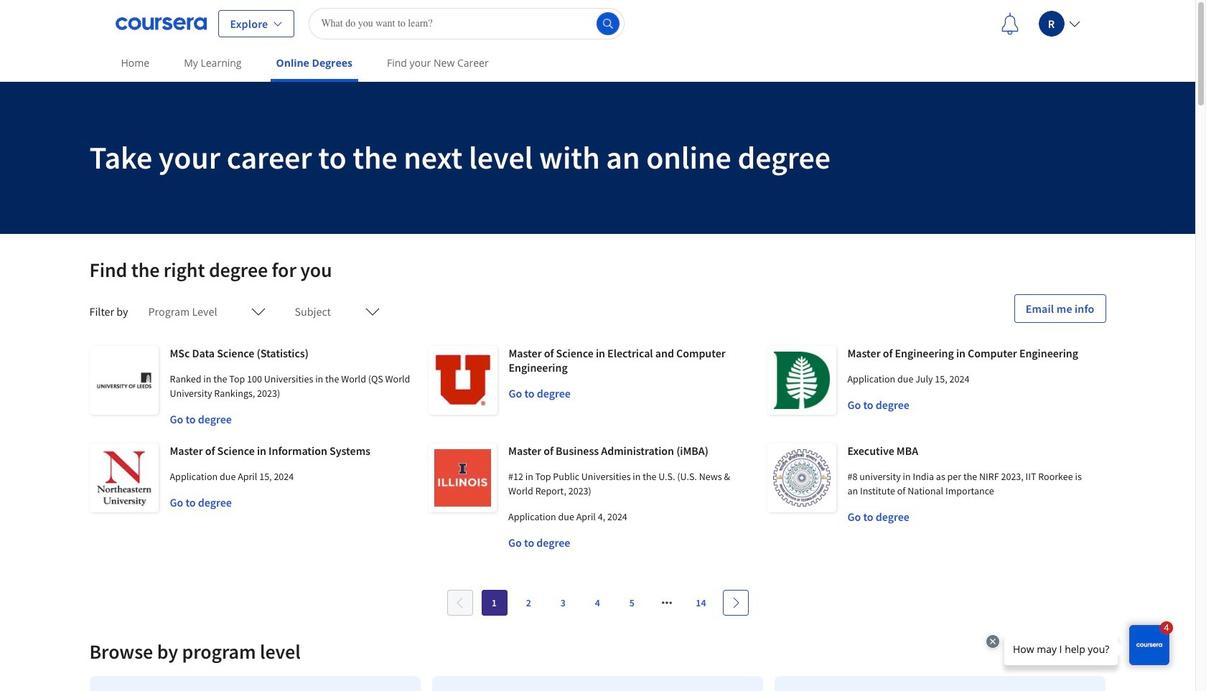 Task type: vqa. For each thing, say whether or not it's contained in the screenshot.
Google Project Management: Google
no



Task type: describe. For each thing, give the bounding box(es) containing it.
university of illinois at urbana-champaign image
[[428, 444, 497, 513]]

go to next page image
[[730, 598, 742, 609]]

What do you want to learn? text field
[[309, 8, 625, 39]]

university of leeds image
[[89, 346, 158, 415]]



Task type: locate. For each thing, give the bounding box(es) containing it.
iit roorkee image
[[767, 444, 836, 513]]

None search field
[[309, 8, 625, 39]]

dartmouth college image
[[767, 346, 836, 415]]

northeastern university image
[[89, 444, 158, 513]]

coursera image
[[115, 12, 207, 35]]

list
[[84, 671, 1112, 692]]

university of utah image
[[428, 346, 497, 415]]



